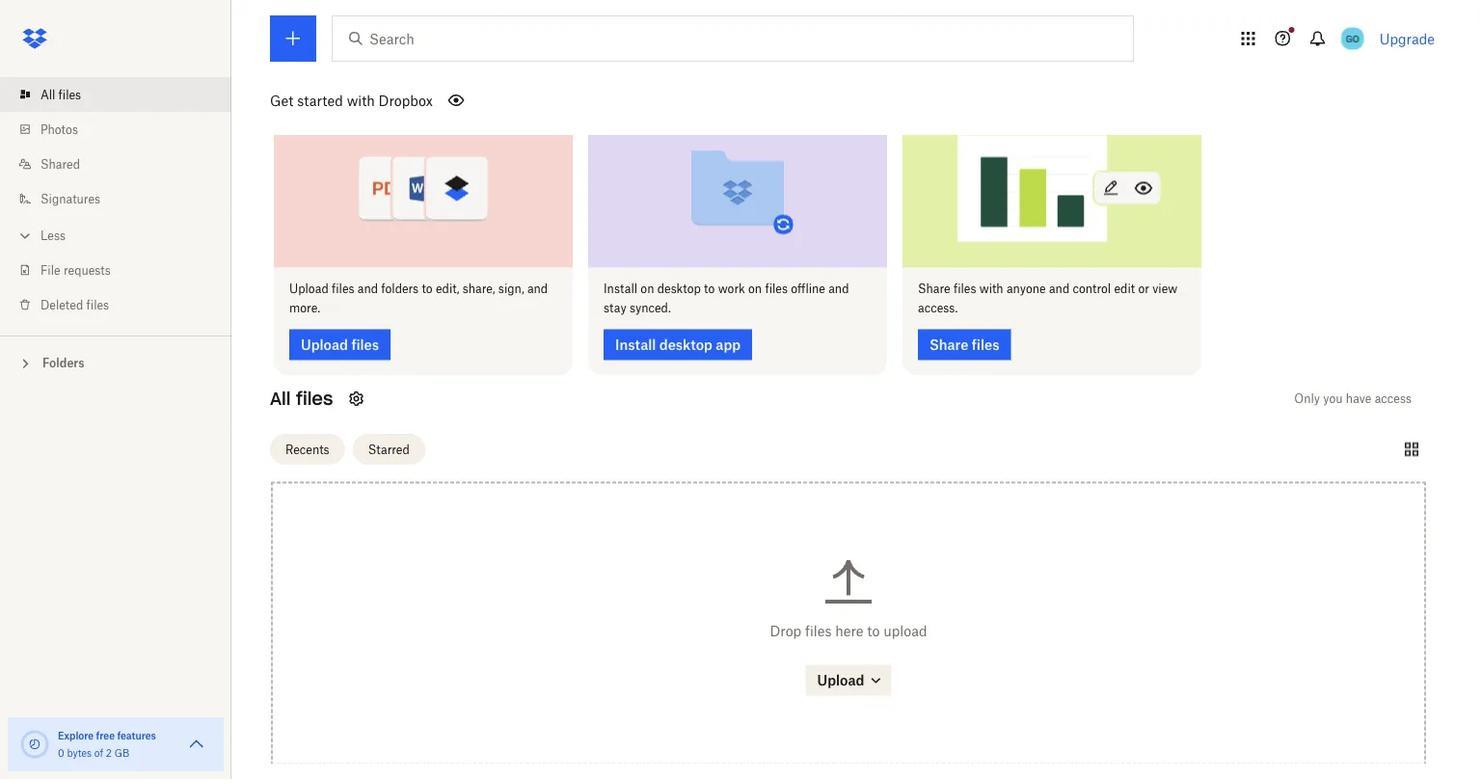 Task type: describe. For each thing, give the bounding box(es) containing it.
share files
[[930, 337, 1000, 354]]

share,
[[463, 282, 495, 297]]

dropbox
[[379, 92, 433, 109]]

explore free features 0 bytes of 2 gb
[[58, 730, 156, 759]]

upload for upload files
[[301, 337, 348, 354]]

photos link
[[15, 112, 232, 147]]

desktop inside install desktop app button
[[660, 337, 713, 354]]

1 vertical spatial all
[[270, 388, 291, 411]]

explore
[[58, 730, 94, 742]]

upload button
[[806, 666, 892, 697]]

share for share files
[[930, 337, 969, 354]]

offline
[[791, 282, 826, 297]]

access.
[[918, 302, 958, 316]]

view
[[1153, 282, 1178, 297]]

synced.
[[630, 302, 671, 316]]

stay
[[604, 302, 627, 316]]

all files inside all files link
[[41, 87, 81, 102]]

install desktop app button
[[604, 330, 753, 361]]

photos
[[41, 122, 78, 137]]

signatures
[[41, 192, 100, 206]]

less
[[41, 228, 66, 243]]

file
[[41, 263, 60, 277]]

drop files here to upload
[[770, 624, 928, 640]]

only
[[1295, 392, 1321, 407]]

bytes
[[67, 747, 92, 759]]

files left here
[[806, 624, 832, 640]]

anyone
[[1007, 282, 1046, 297]]

and inside install on desktop to work on files offline and stay synced.
[[829, 282, 849, 297]]

go
[[1347, 32, 1360, 44]]

app
[[716, 337, 741, 354]]

folders
[[381, 282, 419, 297]]

access
[[1375, 392, 1412, 407]]

folders button
[[0, 348, 232, 377]]

upgrade
[[1380, 30, 1436, 47]]

you
[[1324, 392, 1344, 407]]

2 on from the left
[[749, 282, 762, 297]]

and inside "share files with anyone and control edit or view access."
[[1050, 282, 1070, 297]]

upload files and folders to edit, share, sign, and more.
[[289, 282, 548, 316]]

files up folder settings image
[[352, 337, 379, 354]]

only you have access
[[1295, 392, 1412, 407]]

get started with dropbox
[[270, 92, 433, 109]]

work
[[718, 282, 746, 297]]

starred button
[[353, 435, 425, 466]]

files inside install on desktop to work on files offline and stay synced.
[[765, 282, 788, 297]]

files inside "share files with anyone and control edit or view access."
[[954, 282, 977, 297]]

1 horizontal spatial all files
[[270, 388, 333, 411]]

2
[[106, 747, 112, 759]]

all files list item
[[0, 77, 232, 112]]

get
[[270, 92, 294, 109]]

files inside list item
[[58, 87, 81, 102]]

have
[[1347, 392, 1372, 407]]

with for started
[[347, 92, 375, 109]]

to for drop files here to upload
[[868, 624, 880, 640]]

features
[[117, 730, 156, 742]]

with for files
[[980, 282, 1004, 297]]



Task type: vqa. For each thing, say whether or not it's contained in the screenshot.


Task type: locate. For each thing, give the bounding box(es) containing it.
go button
[[1338, 23, 1369, 54]]

1 horizontal spatial on
[[749, 282, 762, 297]]

all files
[[41, 87, 81, 102], [270, 388, 333, 411]]

files right "deleted"
[[86, 298, 109, 312]]

on up the synced.
[[641, 282, 655, 297]]

all files up photos
[[41, 87, 81, 102]]

less image
[[15, 226, 35, 246]]

recents
[[286, 443, 330, 457]]

to inside upload files and folders to edit, share, sign, and more.
[[422, 282, 433, 297]]

0 vertical spatial install
[[604, 282, 638, 297]]

to inside install on desktop to work on files offline and stay synced.
[[704, 282, 715, 297]]

all up photos
[[41, 87, 55, 102]]

file requests link
[[15, 253, 232, 288]]

file requests
[[41, 263, 111, 277]]

with left anyone
[[980, 282, 1004, 297]]

install for install on desktop to work on files offline and stay synced.
[[604, 282, 638, 297]]

share for share files with anyone and control edit or view access.
[[918, 282, 951, 297]]

install up stay
[[604, 282, 638, 297]]

recents button
[[270, 435, 345, 466]]

gb
[[114, 747, 129, 759]]

upload inside button
[[301, 337, 348, 354]]

upload down the drop files here to upload in the right bottom of the page
[[818, 673, 865, 690]]

free
[[96, 730, 115, 742]]

desktop inside install on desktop to work on files offline and stay synced.
[[658, 282, 701, 297]]

files
[[58, 87, 81, 102], [332, 282, 355, 297], [765, 282, 788, 297], [954, 282, 977, 297], [86, 298, 109, 312], [352, 337, 379, 354], [972, 337, 1000, 354], [296, 388, 333, 411], [806, 624, 832, 640]]

install down the synced.
[[616, 337, 656, 354]]

upload up more.
[[289, 282, 329, 297]]

starred
[[368, 443, 410, 457]]

install on desktop to work on files offline and stay synced.
[[604, 282, 849, 316]]

deleted files link
[[15, 288, 232, 322]]

of
[[94, 747, 103, 759]]

1 and from the left
[[358, 282, 378, 297]]

files inside upload files and folders to edit, share, sign, and more.
[[332, 282, 355, 297]]

desktop up the synced.
[[658, 282, 701, 297]]

all inside all files link
[[41, 87, 55, 102]]

with inside "share files with anyone and control edit or view access."
[[980, 282, 1004, 297]]

0 horizontal spatial all files
[[41, 87, 81, 102]]

to left edit,
[[422, 282, 433, 297]]

quota usage element
[[19, 729, 50, 760]]

upload inside upload files and folders to edit, share, sign, and more.
[[289, 282, 329, 297]]

more.
[[289, 302, 320, 316]]

folders
[[42, 356, 84, 370]]

files up access.
[[954, 282, 977, 297]]

files up photos
[[58, 87, 81, 102]]

to right here
[[868, 624, 880, 640]]

1 vertical spatial install
[[616, 337, 656, 354]]

and left control
[[1050, 282, 1070, 297]]

all
[[41, 87, 55, 102], [270, 388, 291, 411]]

files left folder settings image
[[296, 388, 333, 411]]

1 vertical spatial share
[[930, 337, 969, 354]]

all files link
[[15, 77, 232, 112]]

share
[[918, 282, 951, 297], [930, 337, 969, 354]]

install
[[604, 282, 638, 297], [616, 337, 656, 354]]

and
[[358, 282, 378, 297], [528, 282, 548, 297], [829, 282, 849, 297], [1050, 282, 1070, 297]]

1 horizontal spatial to
[[704, 282, 715, 297]]

deleted
[[41, 298, 83, 312]]

files down "share files with anyone and control edit or view access."
[[972, 337, 1000, 354]]

upload files
[[301, 337, 379, 354]]

desktop left app
[[660, 337, 713, 354]]

0 horizontal spatial on
[[641, 282, 655, 297]]

and left folders
[[358, 282, 378, 297]]

share files button
[[918, 330, 1012, 361]]

upgrade link
[[1380, 30, 1436, 47]]

2 vertical spatial upload
[[818, 673, 865, 690]]

deleted files
[[41, 298, 109, 312]]

1 horizontal spatial all
[[270, 388, 291, 411]]

requests
[[64, 263, 111, 277]]

share inside "share files with anyone and control edit or view access."
[[918, 282, 951, 297]]

all files up the recents button
[[270, 388, 333, 411]]

0
[[58, 747, 64, 759]]

0 vertical spatial upload
[[289, 282, 329, 297]]

upload
[[884, 624, 928, 640]]

0 vertical spatial desktop
[[658, 282, 701, 297]]

1 vertical spatial with
[[980, 282, 1004, 297]]

0 horizontal spatial all
[[41, 87, 55, 102]]

control
[[1073, 282, 1112, 297]]

0 vertical spatial all files
[[41, 87, 81, 102]]

4 and from the left
[[1050, 282, 1070, 297]]

1 vertical spatial upload
[[301, 337, 348, 354]]

here
[[836, 624, 864, 640]]

on
[[641, 282, 655, 297], [749, 282, 762, 297]]

share files with anyone and control edit or view access.
[[918, 282, 1178, 316]]

folder settings image
[[345, 388, 368, 411]]

1 horizontal spatial with
[[980, 282, 1004, 297]]

with right started
[[347, 92, 375, 109]]

dropbox image
[[15, 19, 54, 58]]

0 horizontal spatial to
[[422, 282, 433, 297]]

install for install desktop app
[[616, 337, 656, 354]]

started
[[297, 92, 343, 109]]

desktop
[[658, 282, 701, 297], [660, 337, 713, 354]]

0 horizontal spatial with
[[347, 92, 375, 109]]

files left offline
[[765, 282, 788, 297]]

2 horizontal spatial to
[[868, 624, 880, 640]]

share inside button
[[930, 337, 969, 354]]

edit,
[[436, 282, 460, 297]]

upload inside popup button
[[818, 673, 865, 690]]

1 vertical spatial desktop
[[660, 337, 713, 354]]

edit
[[1115, 282, 1136, 297]]

1 vertical spatial all files
[[270, 388, 333, 411]]

list containing all files
[[0, 66, 232, 336]]

share up access.
[[918, 282, 951, 297]]

2 and from the left
[[528, 282, 548, 297]]

or
[[1139, 282, 1150, 297]]

upload for upload files and folders to edit, share, sign, and more.
[[289, 282, 329, 297]]

3 and from the left
[[829, 282, 849, 297]]

1 on from the left
[[641, 282, 655, 297]]

0 vertical spatial all
[[41, 87, 55, 102]]

install desktop app
[[616, 337, 741, 354]]

and right the sign,
[[528, 282, 548, 297]]

drop
[[770, 624, 802, 640]]

and right offline
[[829, 282, 849, 297]]

upload down more.
[[301, 337, 348, 354]]

Search in folder "Dropbox" text field
[[370, 28, 1094, 49]]

sign,
[[499, 282, 524, 297]]

to
[[422, 282, 433, 297], [704, 282, 715, 297], [868, 624, 880, 640]]

list
[[0, 66, 232, 336]]

share down access.
[[930, 337, 969, 354]]

0 vertical spatial with
[[347, 92, 375, 109]]

signatures link
[[15, 181, 232, 216]]

shared link
[[15, 147, 232, 181]]

all up the recents button
[[270, 388, 291, 411]]

install inside install desktop app button
[[616, 337, 656, 354]]

on right work
[[749, 282, 762, 297]]

to left work
[[704, 282, 715, 297]]

to for install on desktop to work on files offline and stay synced.
[[704, 282, 715, 297]]

files up upload files
[[332, 282, 355, 297]]

upload files button
[[289, 330, 391, 361]]

with
[[347, 92, 375, 109], [980, 282, 1004, 297]]

install inside install on desktop to work on files offline and stay synced.
[[604, 282, 638, 297]]

upload
[[289, 282, 329, 297], [301, 337, 348, 354], [818, 673, 865, 690]]

shared
[[41, 157, 80, 171]]

0 vertical spatial share
[[918, 282, 951, 297]]



